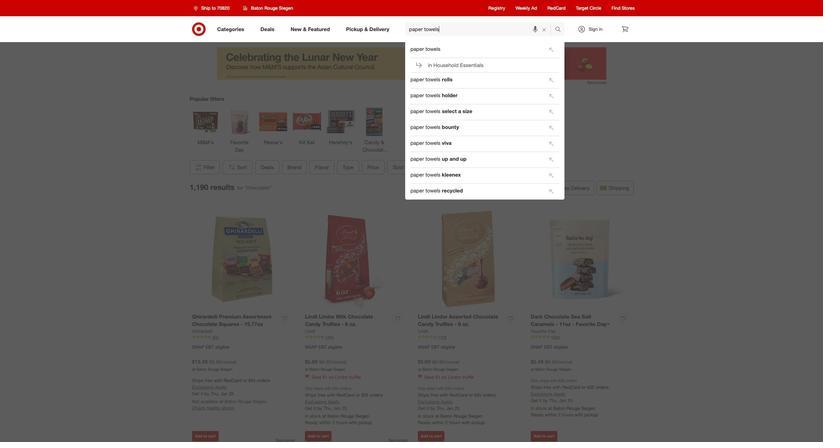 Task type: describe. For each thing, give the bounding box(es) containing it.
What can we help you find? suggestions appear below search field
[[406, 22, 557, 36]]

advertisement element
[[217, 47, 607, 80]]



Task type: vqa. For each thing, say whether or not it's contained in the screenshot.
Advertisement element
yes



Task type: locate. For each thing, give the bounding box(es) containing it.
lindt lindor milk chocolate candy truffles - 6 oz. image
[[305, 210, 406, 310], [305, 210, 406, 310]]

dark chocolate sea salt caramels - 11oz - favorite day™ image
[[531, 210, 632, 310], [531, 210, 632, 310]]

lindt lindor assorted chocolate candy truffles - 6 oz. image
[[418, 210, 519, 310], [418, 210, 519, 310]]

ghirardelli premium assortment chocolate squares - 15.77oz image
[[192, 210, 293, 310], [192, 210, 293, 310]]



